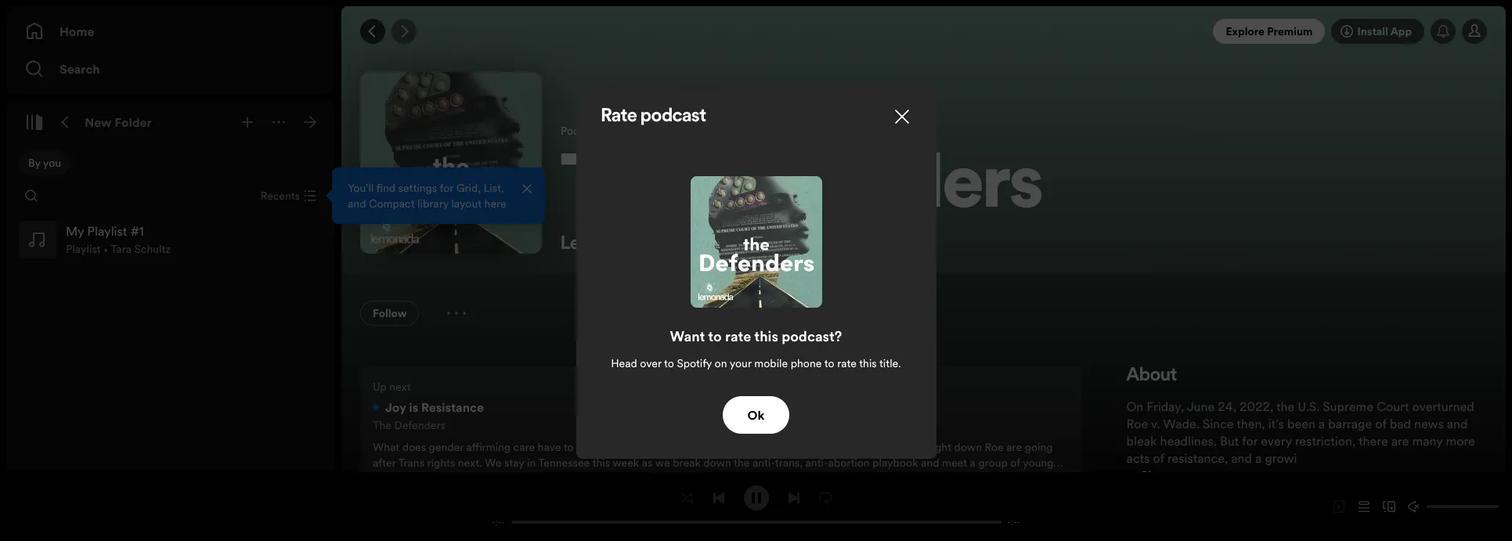 Task type: locate. For each thing, give the bounding box(es) containing it.
a
[[1319, 415, 1326, 432], [1256, 450, 1262, 467]]

on friday, june 24, 2022, the u.s. supreme court overturned roe v. wade. since then, it's been a barrage of bad news and bleak headlines. but for every restriction, there are many more acts of resistance, and a growi
[[1127, 398, 1476, 467]]

podcast-rating-modal dialog
[[576, 82, 937, 459]]

joy is resistance
[[385, 399, 484, 416]]

2 - from the left
[[501, 517, 505, 528]]

1 vertical spatial the
[[373, 418, 392, 433]]

this
[[755, 327, 779, 346], [860, 356, 877, 371]]

1 vertical spatial rate
[[838, 356, 857, 371]]

up
[[373, 379, 387, 395]]

the
[[561, 151, 688, 226], [373, 418, 392, 433]]

search in your library image
[[25, 190, 38, 202]]

0 vertical spatial and
[[348, 196, 366, 212]]

for inside on friday, june 24, 2022, the u.s. supreme court overturned roe v. wade. since then, it's been a barrage of bad news and bleak headlines. but for every restriction, there are many more acts of resistance, and a growi
[[1243, 432, 1258, 450]]

a left growi
[[1256, 450, 1262, 467]]

library
[[418, 196, 449, 212]]

3 - from the left
[[1008, 517, 1011, 528]]

2 -:-- from the left
[[1008, 517, 1021, 528]]

1 vertical spatial for
[[1243, 432, 1258, 450]]

1 vertical spatial a
[[1256, 450, 1262, 467]]

1 horizontal spatial the defenders
[[561, 151, 1044, 226]]

rate podcast
[[601, 107, 707, 126]]

0 horizontal spatial for
[[440, 180, 454, 196]]

this up mobile
[[755, 327, 779, 346]]

new episode image
[[373, 404, 379, 411]]

news
[[1415, 415, 1444, 432]]

0 vertical spatial the defenders
[[561, 151, 1044, 226]]

rate right "phone" on the bottom right of the page
[[838, 356, 857, 371]]

0 horizontal spatial :-
[[496, 517, 501, 528]]

joy is resistance link
[[373, 398, 484, 417]]

by
[[28, 155, 41, 171]]

rate
[[601, 107, 637, 126]]

explore premium button
[[1214, 19, 1326, 44]]

defenders
[[701, 151, 1044, 226], [394, 418, 446, 433]]

the defenders link
[[373, 417, 446, 433]]

to right "phone" on the bottom right of the page
[[825, 356, 835, 371]]

go forward image
[[398, 25, 411, 38]]

a right been
[[1319, 415, 1326, 432]]

you'll
[[348, 180, 374, 196]]

is
[[409, 399, 418, 416]]

0 horizontal spatial and
[[348, 196, 366, 212]]

1 vertical spatial of
[[1153, 450, 1165, 467]]

the defenders
[[561, 151, 1044, 226], [373, 418, 446, 433]]

many
[[1413, 432, 1443, 450]]

grid,
[[456, 180, 481, 196]]

4 - from the left
[[1017, 517, 1021, 528]]

media
[[649, 235, 700, 254]]

group containing playlist
[[13, 215, 329, 265]]

it's
[[1269, 415, 1285, 432]]

to right over
[[664, 356, 674, 371]]

playlist
[[66, 241, 101, 257]]

of right acts
[[1153, 450, 1165, 467]]

install
[[1358, 24, 1389, 39]]

and left "find"
[[348, 196, 366, 212]]

to
[[708, 327, 722, 346], [664, 356, 674, 371], [825, 356, 835, 371]]

1 horizontal spatial a
[[1319, 415, 1326, 432]]

previous image
[[713, 492, 725, 504]]

of left bad
[[1376, 415, 1387, 432]]

are
[[1392, 432, 1410, 450]]

1 horizontal spatial and
[[1232, 450, 1253, 467]]

what's new image
[[1438, 25, 1450, 38]]

1 vertical spatial the defenders
[[373, 418, 446, 433]]

1 horizontal spatial -:--
[[1008, 517, 1021, 528]]

podcast
[[561, 123, 600, 139]]

enable shuffle image
[[681, 492, 694, 504]]

about
[[1127, 367, 1178, 385]]

ok button
[[723, 396, 790, 434]]

june
[[1188, 398, 1215, 415]]

group
[[13, 215, 329, 265]]

0 horizontal spatial defenders
[[394, 418, 446, 433]]

0 horizontal spatial this
[[755, 327, 779, 346]]

new folder button
[[81, 110, 155, 135]]

rate up "your" on the bottom
[[725, 327, 752, 346]]

head over to spotify on your mobile phone to rate this title.
[[611, 356, 902, 371]]

group inside main element
[[13, 215, 329, 265]]

settings
[[398, 180, 437, 196]]

for left grid, at the left of the page
[[440, 180, 454, 196]]

1 - from the left
[[492, 517, 496, 528]]

this left title.
[[860, 356, 877, 371]]

None search field
[[19, 183, 44, 208]]

:-
[[496, 517, 501, 528], [1011, 517, 1017, 528]]

for right but
[[1243, 432, 1258, 450]]

1 horizontal spatial of
[[1376, 415, 1387, 432]]

for
[[440, 180, 454, 196], [1243, 432, 1258, 450]]

1 horizontal spatial this
[[860, 356, 877, 371]]

lemonada media
[[561, 235, 700, 254]]

1 horizontal spatial rate
[[838, 356, 857, 371]]

2 :- from the left
[[1011, 517, 1017, 528]]

the down new episode image
[[373, 418, 392, 433]]

0 horizontal spatial of
[[1153, 450, 1165, 467]]

-:--
[[492, 517, 505, 528], [1008, 517, 1021, 528]]

want
[[670, 327, 705, 346]]

0 vertical spatial defenders
[[701, 151, 1044, 226]]

bleak
[[1127, 432, 1157, 450]]

1 horizontal spatial :-
[[1011, 517, 1017, 528]]

the up lemonada media
[[561, 151, 688, 226]]

disable repeat image
[[819, 492, 832, 504]]

on
[[1127, 398, 1144, 415]]

explore
[[1226, 24, 1265, 39]]

wade.
[[1164, 415, 1200, 432]]

and down then,
[[1232, 450, 1253, 467]]

0 horizontal spatial -:--
[[492, 517, 505, 528]]

0 vertical spatial for
[[440, 180, 454, 196]]

1 horizontal spatial the
[[561, 151, 688, 226]]

and right news
[[1448, 415, 1468, 432]]

title.
[[880, 356, 902, 371]]

spotify
[[677, 356, 712, 371]]

search
[[60, 60, 100, 78]]

list,
[[484, 180, 504, 196]]

every
[[1261, 432, 1292, 450]]

v.
[[1151, 415, 1161, 432]]

0 horizontal spatial rate
[[725, 327, 752, 346]]

2 vertical spatial and
[[1232, 450, 1253, 467]]

to right want on the left bottom of the page
[[708, 327, 722, 346]]

0 vertical spatial the
[[561, 151, 688, 226]]

new
[[85, 114, 112, 131]]

1 horizontal spatial for
[[1243, 432, 1258, 450]]

1 vertical spatial and
[[1448, 415, 1468, 432]]

u.s.
[[1298, 398, 1320, 415]]

-
[[492, 517, 496, 528], [501, 517, 505, 528], [1008, 517, 1011, 528], [1017, 517, 1021, 528]]

head
[[611, 356, 637, 371]]

•
[[104, 241, 108, 257]]

folder
[[115, 114, 152, 131]]



Task type: describe. For each thing, give the bounding box(es) containing it.
0 horizontal spatial the
[[373, 418, 392, 433]]

top bar and user menu element
[[342, 6, 1506, 56]]

up next
[[373, 379, 411, 395]]

your
[[730, 356, 752, 371]]

1 horizontal spatial to
[[708, 327, 722, 346]]

you'll find settings for grid, list, and compact library layout here
[[348, 180, 507, 212]]

By you checkbox
[[19, 150, 71, 175]]

search link
[[25, 53, 316, 85]]

the defenders image
[[360, 72, 542, 254]]

headlines.
[[1161, 432, 1217, 450]]

install app link
[[1332, 19, 1425, 44]]

growi
[[1266, 450, 1298, 467]]

home link
[[25, 16, 316, 47]]

the
[[1277, 398, 1295, 415]]

home
[[60, 23, 94, 40]]

app
[[1391, 24, 1412, 39]]

phone
[[791, 356, 822, 371]]

2022,
[[1240, 398, 1274, 415]]

bad
[[1390, 415, 1412, 432]]

go back image
[[367, 25, 379, 38]]

resistance
[[421, 399, 484, 416]]

court
[[1377, 398, 1410, 415]]

podcast
[[641, 107, 707, 126]]

1 vertical spatial this
[[860, 356, 877, 371]]

been
[[1288, 415, 1316, 432]]

playlist • tara schultz
[[66, 241, 171, 257]]

friday,
[[1147, 398, 1185, 415]]

pause image
[[750, 492, 763, 504]]

for inside you'll find settings for grid, list, and compact library layout here
[[440, 180, 454, 196]]

want to rate this podcast?
[[670, 327, 842, 346]]

there
[[1359, 432, 1389, 450]]

layout
[[452, 196, 482, 212]]

recents
[[261, 188, 300, 204]]

0 horizontal spatial a
[[1256, 450, 1262, 467]]

on
[[715, 356, 727, 371]]

here
[[485, 196, 507, 212]]

main element
[[6, 6, 545, 472]]

schultz
[[134, 241, 171, 257]]

tara
[[111, 241, 132, 257]]

0 horizontal spatial the defenders
[[373, 418, 446, 433]]

acts
[[1127, 450, 1150, 467]]

1 horizontal spatial defenders
[[701, 151, 1044, 226]]

1 -:-- from the left
[[492, 517, 505, 528]]

0 vertical spatial a
[[1319, 415, 1326, 432]]

find
[[376, 180, 396, 196]]

24,
[[1218, 398, 1237, 415]]

then,
[[1237, 415, 1266, 432]]

0 horizontal spatial to
[[664, 356, 674, 371]]

more
[[1447, 432, 1476, 450]]

but
[[1220, 432, 1239, 450]]

Recents, List view field
[[248, 183, 326, 208]]

1 vertical spatial defenders
[[394, 418, 446, 433]]

2 horizontal spatial to
[[825, 356, 835, 371]]

you
[[43, 155, 61, 171]]

new folder
[[85, 114, 152, 131]]

lemonada
[[561, 235, 646, 254]]

volume off image
[[1409, 501, 1421, 513]]

player controls element
[[474, 485, 1039, 528]]

podcast?
[[782, 327, 842, 346]]

you'll find settings for grid, list, and compact library layout here dialog
[[332, 168, 545, 224]]

mobile
[[755, 356, 788, 371]]

joy
[[385, 399, 406, 416]]

resistance,
[[1168, 450, 1229, 467]]

explore premium
[[1226, 24, 1313, 39]]

install app
[[1358, 24, 1412, 39]]

0 vertical spatial rate
[[725, 327, 752, 346]]

next image
[[788, 492, 800, 504]]

none search field inside main element
[[19, 183, 44, 208]]

ok
[[748, 407, 765, 424]]

overturned
[[1413, 398, 1475, 415]]

supreme
[[1323, 398, 1374, 415]]

restriction,
[[1296, 432, 1356, 450]]

0 vertical spatial of
[[1376, 415, 1387, 432]]

premium
[[1268, 24, 1313, 39]]

next
[[390, 379, 411, 395]]

barrage
[[1329, 415, 1373, 432]]

Disable repeat checkbox
[[813, 485, 838, 510]]

by you
[[28, 155, 61, 171]]

over
[[640, 356, 662, 371]]

roe
[[1127, 415, 1149, 432]]

2 horizontal spatial and
[[1448, 415, 1468, 432]]

1 :- from the left
[[496, 517, 501, 528]]

since
[[1203, 415, 1234, 432]]

compact
[[369, 196, 415, 212]]

and inside you'll find settings for grid, list, and compact library layout here
[[348, 196, 366, 212]]

0 vertical spatial this
[[755, 327, 779, 346]]



Task type: vqa. For each thing, say whether or not it's contained in the screenshot.
1st the nostalgia from the bottom of the page
no



